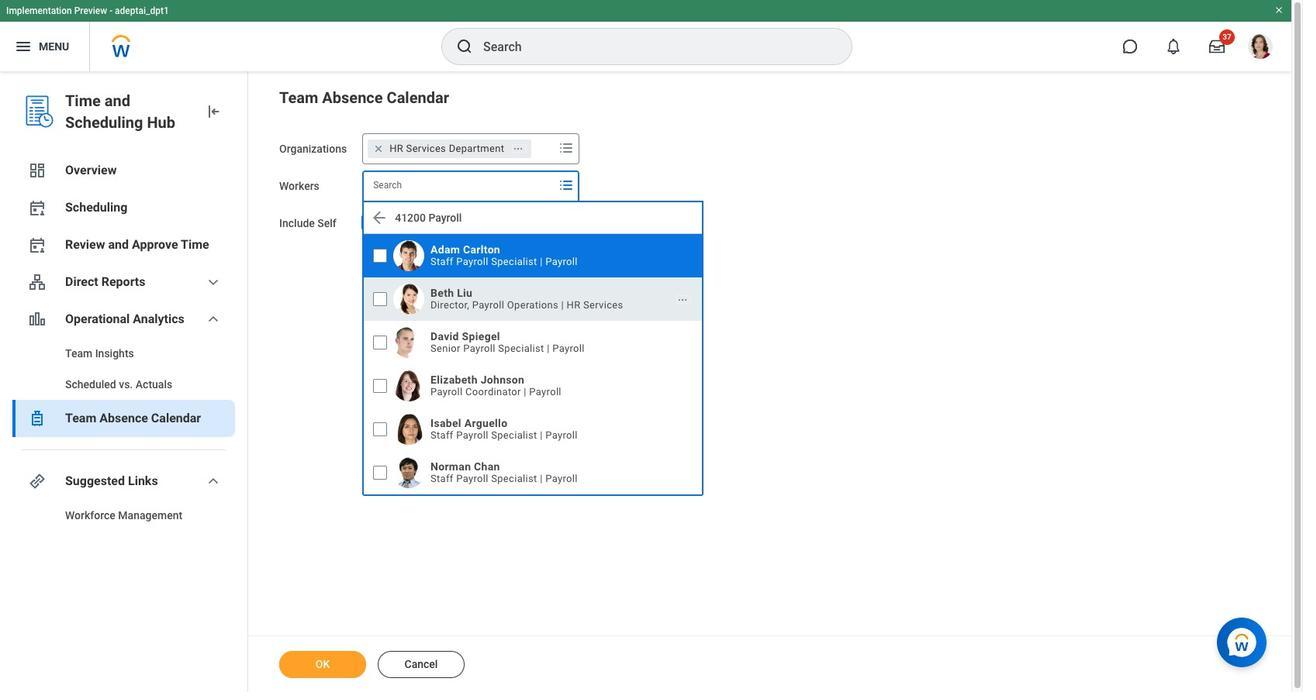 Task type: vqa. For each thing, say whether or not it's contained in the screenshot.


Task type: locate. For each thing, give the bounding box(es) containing it.
2 calendar user solid image from the top
[[28, 236, 47, 254]]

insights
[[95, 347, 134, 360]]

staff inside adam carlton staff payroll specialist | payroll
[[431, 256, 454, 268]]

1 horizontal spatial time
[[181, 237, 209, 252]]

specialist down isabel arguello staff payroll specialist | payroll
[[491, 473, 537, 485]]

payroll up norman chan staff payroll specialist | payroll
[[546, 430, 578, 441]]

and for review
[[108, 237, 129, 252]]

1 horizontal spatial services
[[583, 299, 623, 311]]

0 vertical spatial and
[[105, 92, 130, 110]]

1 chevron down small image from the top
[[204, 310, 223, 329]]

hr services department element
[[389, 142, 504, 156]]

services right operations
[[583, 299, 623, 311]]

| right 'coordinator'
[[524, 386, 527, 398]]

1 vertical spatial team absence calendar
[[65, 411, 201, 426]]

david spiegel image
[[393, 327, 424, 358]]

payroll up adam
[[428, 211, 462, 224]]

specialist inside adam carlton staff payroll specialist | payroll
[[491, 256, 537, 268]]

cancel
[[405, 659, 438, 671]]

0 horizontal spatial calendar
[[151, 411, 201, 426]]

links
[[128, 474, 158, 489]]

specialist
[[491, 256, 537, 268], [498, 343, 544, 354], [491, 430, 537, 441], [491, 473, 537, 485]]

hr
[[389, 143, 403, 154], [567, 299, 581, 311]]

| inside norman chan staff payroll specialist | payroll
[[540, 473, 543, 485]]

david spiegel senior payroll specialist | payroll
[[431, 330, 585, 354]]

workforce management link
[[12, 500, 235, 531]]

scheduling up overview
[[65, 113, 143, 132]]

transformation import image
[[204, 102, 223, 121]]

link image
[[28, 472, 47, 491]]

absence inside navigation pane region
[[99, 411, 148, 426]]

staff right norman chan image
[[431, 473, 454, 485]]

direct reports button
[[12, 264, 235, 301]]

1 horizontal spatial team absence calendar
[[279, 88, 449, 107]]

1 vertical spatial services
[[583, 299, 623, 311]]

absence
[[322, 88, 383, 107], [99, 411, 148, 426]]

hr right x small image
[[389, 143, 403, 154]]

staff inside isabel arguello staff payroll specialist | payroll
[[431, 430, 454, 441]]

1 vertical spatial calendar user solid image
[[28, 236, 47, 254]]

operational analytics button
[[12, 301, 235, 338]]

include
[[279, 217, 315, 230]]

team absence calendar
[[279, 88, 449, 107], [65, 411, 201, 426]]

menu button
[[0, 22, 89, 71]]

and
[[105, 92, 130, 110], [108, 237, 129, 252]]

related actions image
[[513, 143, 524, 154]]

scheduling
[[65, 113, 143, 132], [65, 200, 127, 215]]

team up organizations
[[279, 88, 318, 107]]

0 vertical spatial hr
[[389, 143, 403, 154]]

specialist inside norman chan staff payroll specialist | payroll
[[491, 473, 537, 485]]

isabel arguello staff payroll specialist | payroll
[[431, 417, 578, 441]]

chan
[[474, 461, 500, 473]]

1 vertical spatial calendar
[[151, 411, 201, 426]]

1 vertical spatial hr
[[567, 299, 581, 311]]

1 vertical spatial time
[[181, 237, 209, 252]]

0 horizontal spatial absence
[[99, 411, 148, 426]]

payroll right senior at left
[[463, 343, 496, 354]]

payroll up chan
[[456, 430, 489, 441]]

specialist inside isabel arguello staff payroll specialist | payroll
[[491, 430, 537, 441]]

review and approve time
[[65, 237, 209, 252]]

2 vertical spatial staff
[[431, 473, 454, 485]]

| down operations
[[547, 343, 550, 354]]

related actions image
[[677, 295, 688, 305]]

staff for adam carlton
[[431, 256, 454, 268]]

| right chan
[[540, 473, 543, 485]]

staff up beth
[[431, 256, 454, 268]]

0 horizontal spatial hr
[[389, 143, 403, 154]]

| up beth liu director, payroll operations | hr services
[[540, 256, 543, 268]]

|
[[540, 256, 543, 268], [561, 299, 564, 311], [547, 343, 550, 354], [524, 386, 527, 398], [540, 430, 543, 441], [540, 473, 543, 485]]

calendar up 'hr services department'
[[387, 88, 449, 107]]

chevron down small image down chevron down small icon
[[204, 310, 223, 329]]

direct
[[65, 275, 98, 289]]

notifications large image
[[1166, 39, 1181, 54]]

and up overview link
[[105, 92, 130, 110]]

| for arguello
[[540, 430, 543, 441]]

payroll down operations
[[553, 343, 585, 354]]

and right review
[[108, 237, 129, 252]]

payroll
[[428, 211, 462, 224], [456, 256, 489, 268], [546, 256, 578, 268], [472, 299, 505, 311], [463, 343, 496, 354], [553, 343, 585, 354], [431, 386, 463, 398], [529, 386, 562, 398], [456, 430, 489, 441], [546, 430, 578, 441], [456, 473, 489, 485], [546, 473, 578, 485]]

1 vertical spatial prompts image
[[557, 176, 576, 195]]

0 vertical spatial calendar
[[387, 88, 449, 107]]

calendar inside navigation pane region
[[151, 411, 201, 426]]

41200 payroll
[[395, 211, 462, 224]]

1 vertical spatial chevron down small image
[[204, 472, 223, 491]]

0 vertical spatial time
[[65, 92, 101, 110]]

vs.
[[119, 379, 133, 391]]

team absence calendar down vs.
[[65, 411, 201, 426]]

staff inside norman chan staff payroll specialist | payroll
[[431, 473, 454, 485]]

preview
[[74, 5, 107, 16]]

Workers field
[[363, 171, 554, 199]]

1 vertical spatial and
[[108, 237, 129, 252]]

elizabeth
[[431, 374, 478, 386]]

operational analytics element
[[12, 338, 235, 400]]

calendar user solid image
[[28, 199, 47, 217], [28, 236, 47, 254]]

team absence calendar link
[[12, 400, 235, 437]]

absence down "scheduled vs. actuals" link
[[99, 411, 148, 426]]

team up scheduled at the bottom
[[65, 347, 92, 360]]

0 vertical spatial prompts image
[[557, 139, 576, 157]]

chevron down small image inside operational analytics dropdown button
[[204, 310, 223, 329]]

1 vertical spatial scheduling
[[65, 200, 127, 215]]

services inside option
[[406, 143, 446, 154]]

1 scheduling from the top
[[65, 113, 143, 132]]

1 horizontal spatial calendar
[[387, 88, 449, 107]]

time
[[65, 92, 101, 110], [181, 237, 209, 252]]

0 vertical spatial services
[[406, 143, 446, 154]]

calendar user solid image inside scheduling link
[[28, 199, 47, 217]]

adam
[[431, 244, 460, 256]]

specialist inside david spiegel senior payroll specialist | payroll
[[498, 343, 544, 354]]

| inside david spiegel senior payroll specialist | payroll
[[547, 343, 550, 354]]

norman
[[431, 461, 471, 473]]

1 horizontal spatial absence
[[322, 88, 383, 107]]

workforce management
[[65, 510, 182, 522]]

time down menu
[[65, 92, 101, 110]]

| inside beth liu director, payroll operations | hr services
[[561, 299, 564, 311]]

2 prompts image from the top
[[557, 176, 576, 195]]

payroll up spiegel
[[472, 299, 505, 311]]

implementation preview -   adeptai_dpt1
[[6, 5, 169, 16]]

hr right operations
[[567, 299, 581, 311]]

close environment banner image
[[1274, 5, 1284, 15]]

and inside "time and scheduling hub"
[[105, 92, 130, 110]]

1 vertical spatial absence
[[99, 411, 148, 426]]

2 chevron down small image from the top
[[204, 472, 223, 491]]

suggested links button
[[12, 463, 235, 500]]

| inside elizabeth johnson payroll coordinator | payroll
[[524, 386, 527, 398]]

services
[[406, 143, 446, 154], [583, 299, 623, 311]]

chevron down small image inside the suggested links dropdown button
[[204, 472, 223, 491]]

chevron down small image right the links
[[204, 472, 223, 491]]

specialist up norman chan staff payroll specialist | payroll
[[491, 430, 537, 441]]

3 staff from the top
[[431, 473, 454, 485]]

0 horizontal spatial time
[[65, 92, 101, 110]]

1 horizontal spatial hr
[[567, 299, 581, 311]]

calendar user solid image down the "dashboard" icon
[[28, 199, 47, 217]]

calendar
[[387, 88, 449, 107], [151, 411, 201, 426]]

team down scheduled at the bottom
[[65, 411, 96, 426]]

chevron down small image for analytics
[[204, 310, 223, 329]]

chevron down small image
[[204, 310, 223, 329], [204, 472, 223, 491]]

1 prompts image from the top
[[557, 139, 576, 157]]

actuals
[[136, 379, 172, 391]]

0 vertical spatial chevron down small image
[[204, 310, 223, 329]]

calendar user solid image inside review and approve time link
[[28, 236, 47, 254]]

coordinator
[[466, 386, 521, 398]]

operations
[[507, 299, 559, 311]]

staff
[[431, 256, 454, 268], [431, 430, 454, 441], [431, 473, 454, 485]]

services right x small image
[[406, 143, 446, 154]]

view team image
[[28, 273, 47, 292]]

payroll right chan
[[546, 473, 578, 485]]

1 vertical spatial team
[[65, 347, 92, 360]]

beth liu image
[[393, 284, 424, 315]]

2 vertical spatial team
[[65, 411, 96, 426]]

senior
[[431, 343, 461, 354]]

norman chan image
[[393, 458, 424, 489]]

staff up norman
[[431, 430, 454, 441]]

specialist for arguello
[[491, 430, 537, 441]]

1 vertical spatial staff
[[431, 430, 454, 441]]

| right operations
[[561, 299, 564, 311]]

liu
[[457, 287, 473, 299]]

0 horizontal spatial services
[[406, 143, 446, 154]]

0 vertical spatial scheduling
[[65, 113, 143, 132]]

0 vertical spatial calendar user solid image
[[28, 199, 47, 217]]

team absence calendar up x small image
[[279, 88, 449, 107]]

2 staff from the top
[[431, 430, 454, 441]]

team
[[279, 88, 318, 107], [65, 347, 92, 360], [65, 411, 96, 426]]

absence up x small image
[[322, 88, 383, 107]]

prompts image
[[557, 139, 576, 157], [557, 176, 576, 195]]

| inside isabel arguello staff payroll specialist | payroll
[[540, 430, 543, 441]]

scheduling down overview
[[65, 200, 127, 215]]

dashboard image
[[28, 161, 47, 180]]

| for carlton
[[540, 256, 543, 268]]

| up norman chan staff payroll specialist | payroll
[[540, 430, 543, 441]]

| for liu
[[561, 299, 564, 311]]

reports
[[101, 275, 145, 289]]

self
[[317, 217, 336, 230]]

0 vertical spatial staff
[[431, 256, 454, 268]]

specialist up beth liu director, payroll operations | hr services
[[491, 256, 537, 268]]

approve
[[132, 237, 178, 252]]

scheduled
[[65, 379, 116, 391]]

review and approve time link
[[12, 226, 235, 264]]

0 horizontal spatial team absence calendar
[[65, 411, 201, 426]]

operational analytics
[[65, 312, 184, 327]]

0 vertical spatial team absence calendar
[[279, 88, 449, 107]]

1 calendar user solid image from the top
[[28, 199, 47, 217]]

calendar user solid image up view team image
[[28, 236, 47, 254]]

hr inside beth liu director, payroll operations | hr services
[[567, 299, 581, 311]]

1 staff from the top
[[431, 256, 454, 268]]

specialist up johnson
[[498, 343, 544, 354]]

time right "approve"
[[181, 237, 209, 252]]

calendar down actuals
[[151, 411, 201, 426]]

navigation pane region
[[0, 71, 248, 693]]

| inside adam carlton staff payroll specialist | payroll
[[540, 256, 543, 268]]

cancel button
[[378, 652, 465, 679]]

team insights
[[65, 347, 134, 360]]

specialist for spiegel
[[498, 343, 544, 354]]

check small image
[[360, 213, 379, 232]]

scheduled vs. actuals link
[[12, 369, 235, 400]]

carlton
[[463, 244, 500, 256]]



Task type: describe. For each thing, give the bounding box(es) containing it.
hr services department, press delete to clear value. option
[[368, 140, 532, 158]]

calendar user solid image for scheduling
[[28, 199, 47, 217]]

payroll up liu
[[456, 256, 489, 268]]

0 vertical spatial absence
[[322, 88, 383, 107]]

isabel arguello image
[[393, 414, 424, 445]]

adam carlton image
[[393, 240, 424, 271]]

ok button
[[279, 652, 366, 679]]

organizations
[[279, 143, 347, 155]]

overview
[[65, 163, 117, 178]]

staff for norman chan
[[431, 473, 454, 485]]

management
[[118, 510, 182, 522]]

specialist for chan
[[491, 473, 537, 485]]

suggested
[[65, 474, 125, 489]]

justify image
[[14, 37, 33, 56]]

0 vertical spatial team
[[279, 88, 318, 107]]

team absence calendar inside team absence calendar link
[[65, 411, 201, 426]]

workers
[[279, 180, 319, 192]]

specialist for carlton
[[491, 256, 537, 268]]

| for spiegel
[[547, 343, 550, 354]]

-
[[109, 5, 113, 16]]

payroll right johnson
[[529, 386, 562, 398]]

time inside "time and scheduling hub"
[[65, 92, 101, 110]]

hr services department
[[389, 143, 504, 154]]

staff for isabel arguello
[[431, 430, 454, 441]]

david
[[431, 330, 459, 343]]

analytics
[[133, 312, 184, 327]]

implementation
[[6, 5, 72, 16]]

include self
[[279, 217, 336, 230]]

overview link
[[12, 152, 235, 189]]

task timeoff image
[[28, 410, 47, 428]]

scheduled vs. actuals
[[65, 379, 172, 391]]

team inside 'link'
[[65, 347, 92, 360]]

inbox large image
[[1209, 39, 1225, 54]]

time and scheduling hub
[[65, 92, 175, 132]]

chevron down small image for links
[[204, 472, 223, 491]]

calendar user solid image for review and approve time
[[28, 236, 47, 254]]

prompts image for workers
[[557, 176, 576, 195]]

direct reports
[[65, 275, 145, 289]]

spiegel
[[462, 330, 500, 343]]

ok
[[315, 659, 330, 671]]

payroll up beth liu director, payroll operations | hr services
[[546, 256, 578, 268]]

elizabeth johnson image
[[393, 371, 424, 402]]

johnson
[[481, 374, 525, 386]]

| for chan
[[540, 473, 543, 485]]

chart image
[[28, 310, 47, 329]]

norman chan staff payroll specialist | payroll
[[431, 461, 578, 485]]

41200
[[395, 211, 426, 224]]

review
[[65, 237, 105, 252]]

services inside beth liu director, payroll operations | hr services
[[583, 299, 623, 311]]

37
[[1223, 33, 1231, 41]]

hr inside option
[[389, 143, 403, 154]]

arguello
[[464, 417, 508, 430]]

hub
[[147, 113, 175, 132]]

prompts image for organizations
[[557, 139, 576, 157]]

team insights link
[[12, 338, 235, 369]]

Search Workday  search field
[[483, 29, 820, 64]]

chevron down small image
[[204, 273, 223, 292]]

menu banner
[[0, 0, 1291, 71]]

profile logan mcneil image
[[1248, 34, 1273, 62]]

payroll down arguello
[[456, 473, 489, 485]]

adeptai_dpt1
[[115, 5, 169, 16]]

search image
[[455, 37, 474, 56]]

2 scheduling from the top
[[65, 200, 127, 215]]

37 button
[[1200, 29, 1235, 64]]

and for time
[[105, 92, 130, 110]]

workforce
[[65, 510, 115, 522]]

payroll up isabel
[[431, 386, 463, 398]]

director,
[[431, 299, 470, 311]]

beth liu director, payroll operations | hr services
[[431, 287, 623, 311]]

menu
[[39, 40, 69, 52]]

elizabeth johnson payroll coordinator | payroll
[[431, 374, 562, 398]]

payroll inside beth liu director, payroll operations | hr services
[[472, 299, 505, 311]]

isabel
[[431, 417, 462, 430]]

scheduling inside "time and scheduling hub"
[[65, 113, 143, 132]]

beth
[[431, 287, 454, 299]]

department
[[449, 143, 504, 154]]

suggested links
[[65, 474, 158, 489]]

scheduling link
[[12, 189, 235, 226]]

x small image
[[371, 141, 386, 157]]

arrow left image
[[370, 209, 389, 227]]

time and scheduling hub element
[[65, 90, 192, 133]]

operational
[[65, 312, 130, 327]]

adam carlton staff payroll specialist | payroll
[[431, 244, 578, 268]]



